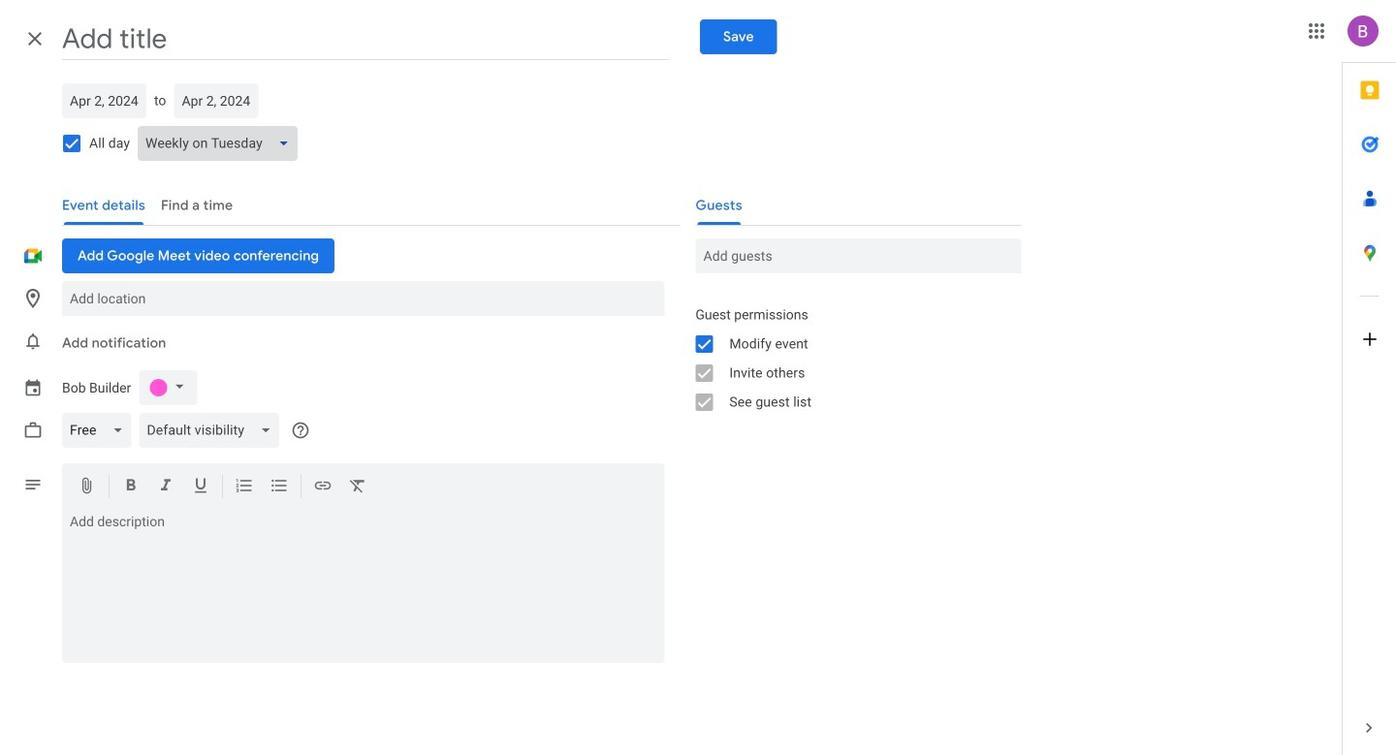 Task type: describe. For each thing, give the bounding box(es) containing it.
italic image
[[156, 476, 175, 499]]

Title text field
[[62, 17, 669, 60]]

Add location text field
[[70, 281, 657, 316]]

numbered list image
[[235, 476, 254, 499]]

Guests text field
[[703, 239, 1013, 273]]

Description text field
[[62, 514, 664, 659]]

remove formatting image
[[348, 476, 367, 499]]

bold image
[[121, 476, 141, 499]]

End date text field
[[182, 83, 251, 118]]

insert link image
[[313, 476, 333, 499]]

bulleted list image
[[270, 476, 289, 499]]



Task type: vqa. For each thing, say whether or not it's contained in the screenshot.
9 to the middle
no



Task type: locate. For each thing, give the bounding box(es) containing it.
group
[[680, 301, 1021, 417]]

None field
[[138, 120, 305, 167], [62, 407, 139, 454], [139, 407, 287, 454], [138, 120, 305, 167], [62, 407, 139, 454], [139, 407, 287, 454]]

formatting options toolbar
[[62, 463, 664, 510]]

Start date text field
[[70, 83, 139, 118]]

underline image
[[191, 476, 210, 499]]

tab list
[[1343, 63, 1396, 701]]



